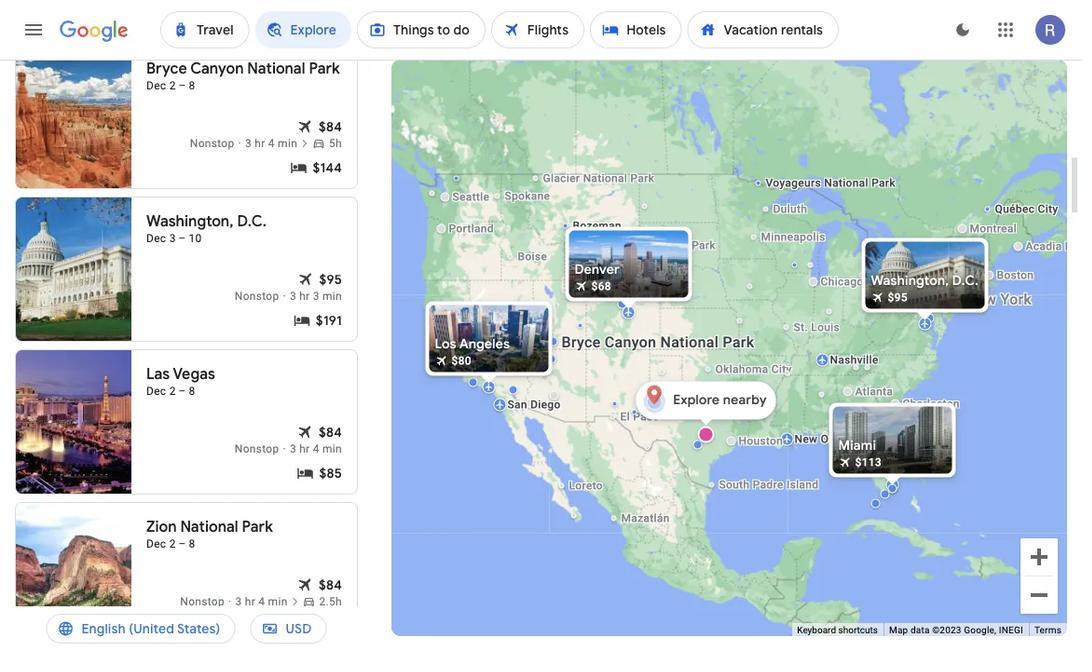 Task type: vqa. For each thing, say whether or not it's contained in the screenshot.
privacy
no



Task type: describe. For each thing, give the bounding box(es) containing it.
loading results progress bar
[[0, 60, 1082, 63]]

bryce canyon national park
[[562, 334, 755, 351]]

3 hr 4 min for vegas
[[290, 443, 342, 456]]

hr for vegas
[[299, 443, 310, 456]]

yellowstone national park
[[578, 239, 716, 252]]

min for bryce canyon national park
[[278, 137, 297, 150]]

zion national park dec 2 – 8
[[146, 518, 273, 551]]

nonstop for vegas
[[235, 443, 279, 456]]

3 hr 4 min for canyon
[[245, 137, 297, 150]]

dec inside washington, d.c. dec 3 – 10
[[146, 232, 166, 245]]

terms link
[[1035, 625, 1062, 636]]

change appearance image
[[941, 7, 985, 52]]

dallas
[[724, 398, 756, 411]]

island
[[787, 479, 819, 492]]

124 US dollars text field
[[313, 617, 342, 636]]

voyageurs
[[766, 177, 821, 190]]

acadia
[[1026, 240, 1062, 253]]

oklahoma city
[[716, 363, 792, 376]]

$95 for the bottommost '$95' text box
[[888, 291, 908, 304]]

bozeman
[[573, 220, 622, 233]]

acadia nat
[[1026, 240, 1082, 253]]

hr for d.c.
[[299, 290, 310, 303]]

states)
[[177, 621, 220, 638]]

national for yellowstone
[[644, 239, 689, 252]]

84 US dollars text field
[[319, 117, 342, 136]]

©2023
[[932, 625, 962, 636]]

hr for national
[[245, 596, 255, 609]]

el
[[620, 411, 630, 424]]

4 for vegas
[[313, 443, 320, 456]]

st. louis
[[794, 321, 840, 334]]

nonstop for canyon
[[190, 137, 234, 150]]

d.c. for washington, d.c. dec 3 – 10
[[237, 212, 267, 231]]

$84 for zion national park
[[319, 577, 342, 594]]

nat
[[1065, 240, 1082, 253]]

el paso
[[620, 411, 660, 424]]

nearby
[[723, 392, 767, 409]]

seattle
[[453, 191, 490, 204]]

québec city
[[995, 203, 1058, 216]]

minneapolis
[[761, 231, 826, 244]]

national for glacier
[[583, 172, 628, 185]]

angeles
[[459, 336, 510, 353]]

0 horizontal spatial 95 us dollars text field
[[319, 270, 342, 289]]

st.
[[794, 321, 808, 334]]

vegas
[[173, 365, 215, 384]]

80 US dollars text field
[[452, 355, 472, 368]]

1 vertical spatial 95 us dollars text field
[[888, 291, 908, 304]]

3 for vegas
[[290, 443, 296, 456]]

san francisco
[[452, 332, 526, 345]]

$80
[[452, 355, 472, 368]]

google,
[[964, 625, 997, 636]]

yellowstone
[[578, 239, 641, 252]]

lake tahoe
[[477, 315, 536, 328]]

miami
[[839, 438, 876, 454]]

glacier
[[543, 172, 580, 185]]

3 hr 3 min
[[290, 290, 342, 303]]

keyboard shortcuts button
[[797, 624, 878, 637]]

84 US dollars text field
[[319, 576, 342, 595]]

$144
[[313, 159, 342, 176]]

3 hr 4 min for national
[[235, 596, 288, 609]]

dec inside 'las vegas dec 2 – 8'
[[146, 385, 166, 398]]

$85
[[319, 465, 342, 482]]

washington, for washington, d.c. dec 3 – 10
[[146, 212, 234, 231]]

explore
[[673, 392, 720, 409]]

$113
[[855, 456, 882, 469]]

lake
[[477, 315, 502, 328]]

$84 for bryce canyon national park
[[319, 118, 342, 135]]

national for zion
[[180, 518, 238, 537]]

min for washington, d.c.
[[323, 290, 342, 303]]

new for new york
[[966, 291, 997, 309]]

(united
[[129, 621, 174, 638]]

chicago
[[821, 275, 864, 289]]

boise
[[518, 250, 547, 263]]

map region
[[311, 56, 1082, 652]]

$191
[[316, 312, 342, 329]]

new orleans
[[795, 433, 861, 446]]

terms
[[1035, 625, 1062, 636]]

map data ©2023 google, inegi
[[889, 625, 1024, 636]]

san diego
[[508, 399, 561, 412]]

los angeles
[[435, 336, 510, 353]]

montreal
[[970, 222, 1017, 235]]

usd
[[286, 621, 312, 638]]

park for voyageurs
[[872, 177, 896, 190]]

english
[[82, 621, 126, 638]]

keyboard shortcuts
[[797, 625, 878, 636]]

min for zion national park
[[268, 596, 288, 609]]

diego
[[531, 399, 561, 412]]

explore nearby
[[673, 392, 767, 409]]

san for san diego
[[508, 399, 527, 412]]

explore nearby button
[[636, 382, 776, 435]]



Task type: locate. For each thing, give the bounding box(es) containing it.
1 vertical spatial $95
[[888, 291, 908, 304]]

1 vertical spatial bryce
[[562, 334, 601, 351]]

$95 inside map region
[[888, 291, 908, 304]]

denver
[[575, 261, 620, 278]]

0 vertical spatial $84
[[319, 118, 342, 135]]

1 vertical spatial washington,
[[871, 273, 949, 289]]

3 hr 4 min left 5 hours text box
[[245, 137, 297, 150]]

1 horizontal spatial new
[[966, 291, 997, 309]]

3 for d.c.
[[290, 290, 296, 303]]

park for zion
[[242, 518, 273, 537]]

san
[[452, 332, 472, 345], [508, 399, 527, 412]]

washington, d.c. dec 3 – 10
[[146, 212, 267, 245]]

san up the $80
[[452, 332, 472, 345]]

washington, down toronto
[[871, 273, 949, 289]]

inegi
[[999, 625, 1024, 636]]

144 US dollars text field
[[313, 158, 342, 177]]

4 for national
[[259, 596, 265, 609]]

canyon inside bryce canyon national park dec 2 – 8
[[190, 59, 244, 78]]

national
[[247, 59, 305, 78], [583, 172, 628, 185], [824, 177, 869, 190], [644, 239, 689, 252], [661, 334, 719, 351], [180, 518, 238, 537]]

4 for canyon
[[268, 137, 275, 150]]

park for yellowstone
[[692, 239, 716, 252]]

washington, d.c.
[[871, 273, 979, 289]]

95 us dollars text field down detroit on the top right
[[888, 291, 908, 304]]

orleans
[[821, 433, 861, 446]]

san left diego
[[508, 399, 527, 412]]

city for québec city
[[1038, 203, 1058, 216]]

2 – 8 inside zion national park dec 2 – 8
[[169, 538, 195, 551]]

1 dec from the top
[[146, 79, 166, 92]]

2 – 8 inside bryce canyon national park dec 2 – 8
[[169, 79, 195, 92]]

d.c. for washington, d.c.
[[952, 273, 979, 289]]

oklahoma
[[716, 363, 769, 376]]

0 horizontal spatial washington,
[[146, 212, 234, 231]]

keyboard
[[797, 625, 836, 636]]

washington, inside map region
[[871, 273, 949, 289]]

$84
[[319, 118, 342, 135], [319, 424, 342, 441], [319, 577, 342, 594]]

2 horizontal spatial 4
[[313, 443, 320, 456]]

orlando
[[887, 450, 928, 463]]

95 us dollars text field up 3 hr 3 min
[[319, 270, 342, 289]]

1 vertical spatial new
[[795, 433, 818, 446]]

zion
[[146, 518, 177, 537]]

3 – 10
[[169, 232, 202, 245]]

bryce inside bryce canyon national park dec 2 – 8
[[146, 59, 187, 78]]

washington,
[[146, 212, 234, 231], [871, 273, 949, 289]]

68 US dollars text field
[[592, 280, 611, 293]]

park inside zion national park dec 2 – 8
[[242, 518, 273, 537]]

$95
[[319, 271, 342, 288], [888, 291, 908, 304]]

3 $84 from the top
[[319, 577, 342, 594]]

2 2 – 8 from the top
[[169, 385, 195, 398]]

francisco
[[475, 332, 526, 345]]

85 US dollars text field
[[319, 464, 342, 483]]

1 horizontal spatial san
[[508, 399, 527, 412]]

south
[[719, 479, 750, 492]]

1 horizontal spatial $95
[[888, 291, 908, 304]]

bryce
[[146, 59, 187, 78], [562, 334, 601, 351]]

national inside bryce canyon national park dec 2 – 8
[[247, 59, 305, 78]]

toronto
[[908, 250, 949, 263]]

1 horizontal spatial washington,
[[871, 273, 949, 289]]

0 vertical spatial new
[[966, 291, 997, 309]]

2 – 8 inside 'las vegas dec 2 – 8'
[[169, 385, 195, 398]]

shortcuts
[[839, 625, 878, 636]]

bryce for bryce canyon national park dec 2 – 8
[[146, 59, 187, 78]]

4 left 2.5h
[[259, 596, 265, 609]]

2 vertical spatial $84
[[319, 577, 342, 594]]

2.5h
[[319, 596, 342, 609]]

95 US dollars text field
[[319, 270, 342, 289], [888, 291, 908, 304]]

min for las vegas
[[323, 443, 342, 456]]

2 hours 30 minutes text field
[[319, 595, 342, 610]]

québec
[[995, 203, 1035, 216]]

0 horizontal spatial canyon
[[190, 59, 244, 78]]

portland
[[449, 222, 494, 235]]

canyon for bryce canyon national park dec 2 – 8
[[190, 59, 244, 78]]

$124
[[313, 618, 342, 635]]

0 horizontal spatial 4
[[259, 596, 265, 609]]

bryce canyon national park dec 2 – 8
[[146, 59, 340, 92]]

hr
[[255, 137, 265, 150], [299, 290, 310, 303], [299, 443, 310, 456], [245, 596, 255, 609]]

tahoe
[[505, 315, 536, 328]]

boston
[[997, 269, 1034, 282]]

$84 up 5 hours text box
[[319, 118, 342, 135]]

0 horizontal spatial san
[[452, 332, 472, 345]]

charleston
[[903, 398, 960, 411]]

main menu image
[[22, 19, 45, 41]]

min up usd
[[268, 596, 288, 609]]

english (united states)
[[82, 621, 220, 638]]

3 hr 4 min down 84 us dollars text field
[[290, 443, 342, 456]]

1 horizontal spatial 4
[[268, 137, 275, 150]]

3
[[245, 137, 252, 150], [290, 290, 296, 303], [313, 290, 320, 303], [290, 443, 296, 456], [235, 596, 242, 609]]

0 vertical spatial 95 us dollars text field
[[319, 270, 342, 289]]

$84 for las vegas
[[319, 424, 342, 441]]

1 horizontal spatial bryce
[[562, 334, 601, 351]]

hr for canyon
[[255, 137, 265, 150]]

3 hr 4 min up usd
[[235, 596, 288, 609]]

nonstop for d.c.
[[235, 290, 279, 303]]

new for new orleans
[[795, 433, 818, 446]]

canyon for bryce canyon national park
[[605, 334, 657, 351]]

3 dec from the top
[[146, 385, 166, 398]]

park inside bryce canyon national park dec 2 – 8
[[309, 59, 340, 78]]

san for san francisco
[[452, 332, 472, 345]]

duluth
[[773, 203, 808, 216]]

nashville
[[830, 354, 879, 367]]

3 hr 4 min
[[245, 137, 297, 150], [290, 443, 342, 456], [235, 596, 288, 609]]

1 vertical spatial 3 hr 4 min
[[290, 443, 342, 456]]

0 horizontal spatial city
[[772, 363, 792, 376]]

4 dec from the top
[[146, 538, 166, 551]]

3 for canyon
[[245, 137, 252, 150]]

map
[[889, 625, 908, 636]]

new left orleans
[[795, 433, 818, 446]]

1 vertical spatial canyon
[[605, 334, 657, 351]]

3 for national
[[235, 596, 242, 609]]

191 US dollars text field
[[316, 311, 342, 330]]

0 horizontal spatial new
[[795, 433, 818, 446]]

min down 84 us dollars text field
[[323, 443, 342, 456]]

0 horizontal spatial $95
[[319, 271, 342, 288]]

park for glacier
[[631, 172, 655, 185]]

0 vertical spatial 2 – 8
[[169, 79, 195, 92]]

canyon inside map region
[[605, 334, 657, 351]]

english (united states) button
[[46, 607, 235, 652]]

4 left 5 hours text box
[[268, 137, 275, 150]]

2 – 8
[[169, 79, 195, 92], [169, 385, 195, 398], [169, 538, 195, 551]]

2 $84 from the top
[[319, 424, 342, 441]]

data
[[911, 625, 930, 636]]

national inside zion national park dec 2 – 8
[[180, 518, 238, 537]]

1 vertical spatial 4
[[313, 443, 320, 456]]

2 vertical spatial 3 hr 4 min
[[235, 596, 288, 609]]

1 horizontal spatial 95 us dollars text field
[[888, 291, 908, 304]]

park
[[309, 59, 340, 78], [631, 172, 655, 185], [872, 177, 896, 190], [692, 239, 716, 252], [723, 334, 755, 351], [242, 518, 273, 537]]

louis
[[811, 321, 840, 334]]

0 vertical spatial $95
[[319, 271, 342, 288]]

glacier national park
[[543, 172, 655, 185]]

city right the québec at the top of the page
[[1038, 203, 1058, 216]]

city right oklahoma
[[772, 363, 792, 376]]

2 vertical spatial 2 – 8
[[169, 538, 195, 551]]

dec inside bryce canyon national park dec 2 – 8
[[146, 79, 166, 92]]

canyon
[[190, 59, 244, 78], [605, 334, 657, 351]]

0 vertical spatial 3 hr 4 min
[[245, 137, 297, 150]]

bryce for bryce canyon national park
[[562, 334, 601, 351]]

loreto
[[569, 480, 603, 493]]

new left york
[[966, 291, 997, 309]]

1 vertical spatial d.c.
[[952, 273, 979, 289]]

1 vertical spatial 2 – 8
[[169, 385, 195, 398]]

0 vertical spatial canyon
[[190, 59, 244, 78]]

detroit
[[869, 269, 905, 282]]

houston
[[739, 435, 783, 448]]

d.c. inside washington, d.c. dec 3 – 10
[[237, 212, 267, 231]]

$95 up 3 hr 3 min
[[319, 271, 342, 288]]

0 horizontal spatial bryce
[[146, 59, 187, 78]]

city
[[1038, 203, 1058, 216], [772, 363, 792, 376]]

city for oklahoma city
[[772, 363, 792, 376]]

3 2 – 8 from the top
[[169, 538, 195, 551]]

2 dec from the top
[[146, 232, 166, 245]]

new york
[[966, 291, 1032, 309]]

spokane
[[505, 190, 550, 203]]

los
[[435, 336, 457, 353]]

south padre island
[[719, 479, 819, 492]]

1 $84 from the top
[[319, 118, 342, 135]]

1 horizontal spatial d.c.
[[952, 273, 979, 289]]

washington, up 3 – 10
[[146, 212, 234, 231]]

0 vertical spatial city
[[1038, 203, 1058, 216]]

2 vertical spatial 4
[[259, 596, 265, 609]]

0 vertical spatial bryce
[[146, 59, 187, 78]]

$84 up 2.5h text box
[[319, 577, 342, 594]]

mazatlán
[[621, 512, 670, 525]]

84 US dollars text field
[[319, 423, 342, 442]]

0 vertical spatial 4
[[268, 137, 275, 150]]

min left 5 hours text box
[[278, 137, 297, 150]]

0 vertical spatial d.c.
[[237, 212, 267, 231]]

113 US dollars text field
[[855, 456, 882, 469]]

nonstop for national
[[180, 596, 225, 609]]

1 vertical spatial city
[[772, 363, 792, 376]]

5 hours text field
[[329, 136, 342, 151]]

0 vertical spatial san
[[452, 332, 472, 345]]

0 vertical spatial washington,
[[146, 212, 234, 231]]

padre
[[753, 479, 784, 492]]

4 down 84 us dollars text field
[[313, 443, 320, 456]]

1 vertical spatial $84
[[319, 424, 342, 441]]

d.c. inside map region
[[952, 273, 979, 289]]

4
[[268, 137, 275, 150], [313, 443, 320, 456], [259, 596, 265, 609]]

0 horizontal spatial d.c.
[[237, 212, 267, 231]]

las
[[146, 365, 170, 384]]

1 vertical spatial san
[[508, 399, 527, 412]]

1 horizontal spatial canyon
[[605, 334, 657, 351]]

national for voyageurs
[[824, 177, 869, 190]]

min up the $191
[[323, 290, 342, 303]]

$95 for the leftmost '$95' text box
[[319, 271, 342, 288]]

$84 up $85
[[319, 424, 342, 441]]

1 2 – 8 from the top
[[169, 79, 195, 92]]

$95 down detroit on the top right
[[888, 291, 908, 304]]

york
[[1001, 291, 1032, 309]]

1 horizontal spatial city
[[1038, 203, 1058, 216]]

bryce inside map region
[[562, 334, 601, 351]]

dec
[[146, 79, 166, 92], [146, 232, 166, 245], [146, 385, 166, 398], [146, 538, 166, 551]]

5h
[[329, 137, 342, 150]]

dec inside zion national park dec 2 – 8
[[146, 538, 166, 551]]

usd button
[[250, 607, 327, 652]]

$68
[[592, 280, 611, 293]]

washington, for washington, d.c.
[[871, 273, 949, 289]]

voyageurs national park
[[766, 177, 896, 190]]

paso
[[633, 411, 660, 424]]

las vegas dec 2 – 8
[[146, 365, 215, 398]]

washington, inside washington, d.c. dec 3 – 10
[[146, 212, 234, 231]]

atlanta
[[855, 385, 893, 399]]



